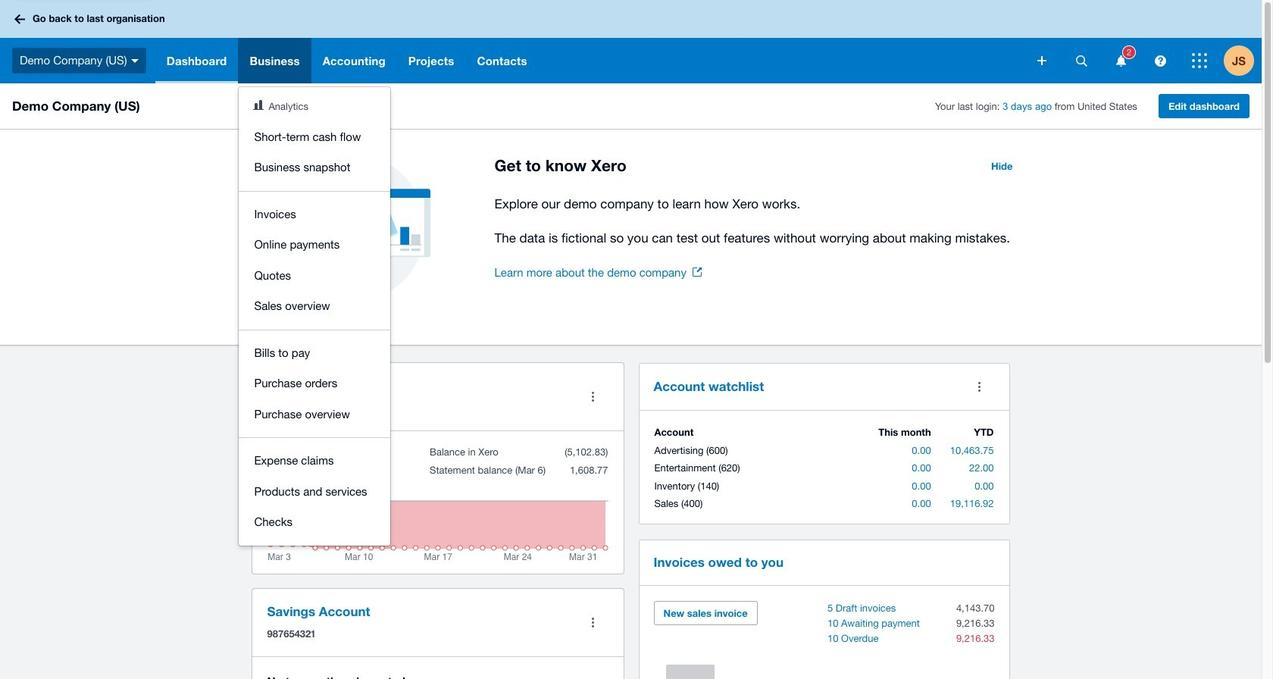 Task type: describe. For each thing, give the bounding box(es) containing it.
0 horizontal spatial svg image
[[1038, 56, 1047, 65]]

accounts watchlist options image
[[965, 371, 995, 402]]



Task type: vqa. For each thing, say whether or not it's contained in the screenshot.
List Box
yes



Task type: locate. For each thing, give the bounding box(es) containing it.
intro banner body element
[[495, 193, 1022, 249]]

list box
[[239, 87, 391, 545]]

svg image
[[14, 14, 25, 24], [1076, 55, 1087, 66], [1116, 55, 1126, 66], [1155, 55, 1166, 66], [131, 59, 139, 63]]

svg image
[[1192, 53, 1208, 68], [1038, 56, 1047, 65]]

group
[[239, 87, 391, 545]]

1 horizontal spatial svg image
[[1192, 53, 1208, 68]]

header chart image
[[253, 100, 264, 110]]

banner
[[0, 0, 1262, 545]]



